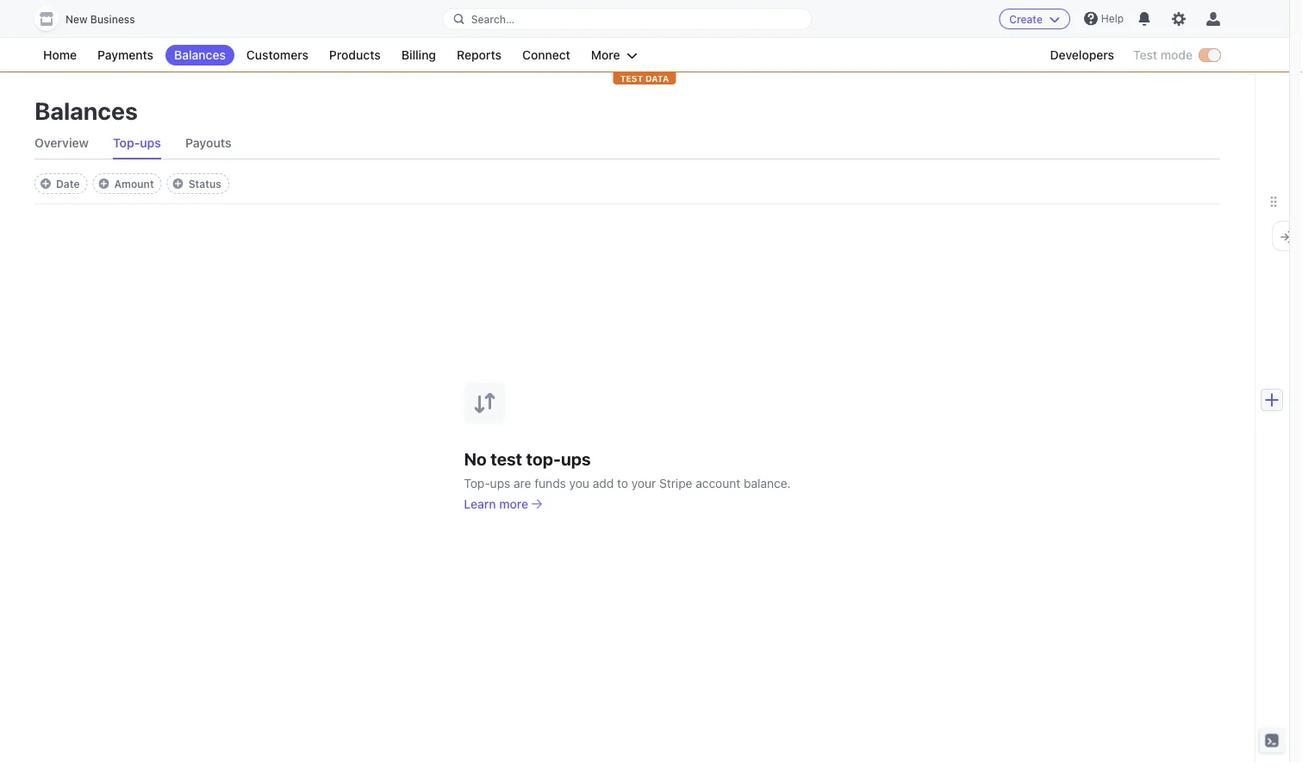 Task type: describe. For each thing, give the bounding box(es) containing it.
amount
[[114, 178, 154, 190]]

home link
[[34, 45, 85, 66]]

home
[[43, 48, 77, 62]]

create
[[1010, 13, 1043, 25]]

test mode
[[1134, 48, 1193, 62]]

new business button
[[34, 7, 152, 31]]

more
[[591, 48, 620, 62]]

status
[[189, 178, 222, 190]]

add status image
[[173, 178, 183, 189]]

stripe
[[660, 476, 693, 490]]

overview link
[[34, 128, 89, 159]]

0 horizontal spatial balances
[[34, 96, 138, 125]]

products link
[[321, 45, 389, 66]]

add amount image
[[99, 178, 109, 189]]

top-
[[526, 449, 561, 469]]

top-ups
[[113, 136, 161, 150]]

developers link
[[1042, 45, 1123, 66]]

reports
[[457, 48, 502, 62]]

top-ups are funds you add to your stripe account balance.
[[464, 476, 791, 490]]

payments
[[97, 48, 154, 62]]

date
[[56, 178, 80, 190]]

test
[[1134, 48, 1158, 62]]

mode
[[1161, 48, 1193, 62]]

Search… search field
[[444, 8, 812, 30]]

test
[[620, 73, 643, 83]]

account
[[696, 476, 741, 490]]

test
[[491, 449, 523, 469]]

payouts link
[[185, 128, 232, 159]]

top- for top-ups are funds you add to your stripe account balance.
[[464, 476, 490, 490]]

help button
[[1078, 5, 1131, 32]]

more
[[499, 497, 529, 511]]

funds
[[535, 476, 566, 490]]

learn more link
[[464, 495, 542, 513]]

toolbar containing date
[[34, 173, 229, 194]]

1 horizontal spatial balances
[[174, 48, 226, 62]]



Task type: vqa. For each thing, say whether or not it's contained in the screenshot.
the Top-ups link
yes



Task type: locate. For each thing, give the bounding box(es) containing it.
0 vertical spatial ups
[[140, 136, 161, 150]]

top- for top-ups
[[113, 136, 140, 150]]

test data
[[620, 73, 669, 83]]

customers link
[[238, 45, 317, 66]]

balances up "overview"
[[34, 96, 138, 125]]

balances right the payments
[[174, 48, 226, 62]]

developers
[[1051, 48, 1115, 62]]

ups up you at the bottom
[[561, 449, 591, 469]]

balance.
[[744, 476, 791, 490]]

2 vertical spatial ups
[[490, 476, 511, 490]]

payments link
[[89, 45, 162, 66]]

learn
[[464, 497, 496, 511]]

top-
[[113, 136, 140, 150], [464, 476, 490, 490]]

0 vertical spatial balances
[[174, 48, 226, 62]]

1 vertical spatial ups
[[561, 449, 591, 469]]

products
[[329, 48, 381, 62]]

top- up the "amount"
[[113, 136, 140, 150]]

1 horizontal spatial ups
[[490, 476, 511, 490]]

balances link
[[166, 45, 234, 66]]

search…
[[471, 13, 515, 25]]

tab list containing overview
[[34, 128, 1221, 160]]

customers
[[247, 48, 309, 62]]

Search… text field
[[444, 8, 812, 30]]

ups for top-ups
[[140, 136, 161, 150]]

billing link
[[393, 45, 445, 66]]

top-ups link
[[113, 128, 161, 159]]

toolbar
[[34, 173, 229, 194]]

create button
[[999, 9, 1071, 29]]

no test top-ups
[[464, 449, 591, 469]]

overview
[[34, 136, 89, 150]]

0 horizontal spatial top-
[[113, 136, 140, 150]]

top- up "learn"
[[464, 476, 490, 490]]

payouts
[[185, 136, 232, 150]]

new
[[66, 13, 88, 25]]

ups
[[140, 136, 161, 150], [561, 449, 591, 469], [490, 476, 511, 490]]

balances
[[174, 48, 226, 62], [34, 96, 138, 125]]

1 vertical spatial balances
[[34, 96, 138, 125]]

connect link
[[514, 45, 579, 66]]

1 vertical spatial top-
[[464, 476, 490, 490]]

add date image
[[41, 178, 51, 189]]

0 horizontal spatial ups
[[140, 136, 161, 150]]

your
[[632, 476, 656, 490]]

more button
[[583, 45, 646, 66]]

billing
[[402, 48, 436, 62]]

1 horizontal spatial top-
[[464, 476, 490, 490]]

new business
[[66, 13, 135, 25]]

ups up the "amount"
[[140, 136, 161, 150]]

business
[[90, 13, 135, 25]]

notifications image
[[1138, 12, 1152, 26]]

add
[[593, 476, 614, 490]]

learn more
[[464, 497, 529, 511]]

ups up learn more
[[490, 476, 511, 490]]

no
[[464, 449, 487, 469]]

are
[[514, 476, 532, 490]]

reports link
[[448, 45, 510, 66]]

connect
[[522, 48, 571, 62]]

0 vertical spatial top-
[[113, 136, 140, 150]]

ups for top-ups are funds you add to your stripe account balance.
[[490, 476, 511, 490]]

data
[[646, 73, 669, 83]]

2 horizontal spatial ups
[[561, 449, 591, 469]]

tab list
[[34, 128, 1221, 160]]

you
[[570, 476, 590, 490]]

to
[[617, 476, 628, 490]]

help
[[1102, 13, 1124, 25]]



